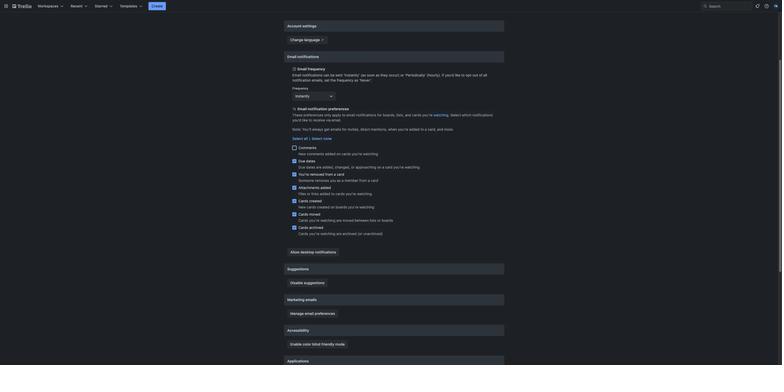 Task type: locate. For each thing, give the bounding box(es) containing it.
|
[[309, 136, 310, 141]]

0 horizontal spatial card
[[337, 172, 344, 177]]

2 cards from the top
[[299, 212, 308, 217]]

2 vertical spatial preferences
[[315, 312, 335, 316]]

card down approaching
[[371, 178, 378, 183]]

added
[[409, 127, 420, 132], [325, 152, 336, 156], [320, 186, 331, 190], [320, 192, 330, 196]]

on right approaching
[[377, 165, 381, 169]]

. select which notifications you'd like to receive via email.
[[292, 113, 493, 122]]

1 due from the top
[[299, 159, 305, 163]]

0 vertical spatial email
[[346, 113, 355, 117]]

1 vertical spatial on
[[377, 165, 381, 169]]

1 vertical spatial you'd
[[292, 118, 301, 122]]

card right approaching
[[385, 165, 393, 169]]

are for cards archived
[[336, 232, 342, 236]]

0 horizontal spatial frequency
[[308, 67, 325, 71]]

archived left (or
[[343, 232, 357, 236]]

dates down due dates
[[306, 165, 315, 169]]

due for due dates
[[299, 159, 305, 163]]

2 vertical spatial card
[[371, 178, 378, 183]]

from right member
[[359, 178, 367, 183]]

you'd
[[445, 73, 454, 77], [292, 118, 301, 122]]

added left "card,"
[[409, 127, 420, 132]]

0 horizontal spatial emails
[[306, 298, 317, 302]]

notification up receive
[[308, 107, 327, 111]]

0 horizontal spatial archived
[[309, 226, 323, 230]]

0 vertical spatial are
[[316, 165, 321, 169]]

created down links
[[309, 199, 322, 203]]

0 vertical spatial new
[[299, 152, 306, 156]]

notifications up direct
[[356, 113, 376, 117]]

1 dates from the top
[[306, 159, 315, 163]]

like down these
[[302, 118, 308, 122]]

like inside . select which notifications you'd like to receive via email.
[[302, 118, 308, 122]]

0 vertical spatial like
[[455, 73, 460, 77]]

new down cards created
[[299, 205, 306, 209]]

1 cards from the top
[[299, 199, 308, 203]]

0 horizontal spatial for
[[342, 127, 347, 132]]

1 vertical spatial archived
[[343, 232, 357, 236]]

moved up cards archived at the left of page
[[309, 212, 320, 217]]

due
[[299, 159, 305, 163], [299, 165, 305, 169]]

boards right lists at the bottom of the page
[[382, 218, 393, 223]]

these
[[292, 113, 303, 117]]

boards up cards you're watching are moved between lists or boards
[[336, 205, 347, 209]]

back to home image
[[12, 2, 31, 10]]

you're
[[299, 172, 309, 177]]

archived down cards moved
[[309, 226, 323, 230]]

as left they
[[376, 73, 380, 77]]

2 horizontal spatial select
[[450, 113, 461, 117]]

notification up frequency
[[292, 78, 311, 82]]

or
[[400, 73, 404, 77], [351, 165, 355, 169], [307, 192, 310, 196], [377, 218, 381, 223]]

watching
[[434, 113, 448, 117], [363, 152, 378, 156], [405, 165, 420, 169], [357, 192, 372, 196], [359, 205, 374, 209], [320, 218, 335, 223], [320, 232, 335, 236]]

notifications down 'email frequency'
[[302, 73, 322, 77]]

or right "changed,"
[[351, 165, 355, 169]]

0 horizontal spatial moved
[[309, 212, 320, 217]]

for left boards, at the top of the page
[[377, 113, 382, 117]]

0 horizontal spatial email
[[305, 312, 314, 316]]

email
[[346, 113, 355, 117], [305, 312, 314, 316]]

1 vertical spatial like
[[302, 118, 308, 122]]

emails,
[[312, 78, 323, 82]]

email up these
[[297, 107, 307, 111]]

notifications right 'desktop'
[[315, 250, 336, 254]]

dates down comments
[[306, 159, 315, 163]]

change
[[290, 38, 303, 42]]

2 horizontal spatial on
[[377, 165, 381, 169]]

are down cards you're watching are moved between lists or boards
[[336, 232, 342, 236]]

added down removes
[[320, 186, 331, 190]]

for
[[377, 113, 382, 117], [342, 127, 347, 132]]

0 vertical spatial due
[[299, 159, 305, 163]]

removes
[[315, 178, 329, 183]]

email for email frequency
[[297, 67, 307, 71]]

are up cards you're watching are archived (or unarchived)
[[336, 218, 342, 223]]

starred
[[95, 4, 107, 8]]

for left "invites,"
[[342, 127, 347, 132]]

1 vertical spatial card
[[337, 172, 344, 177]]

emails right get
[[331, 127, 341, 132]]

lists
[[370, 218, 376, 223]]

to left "card,"
[[421, 127, 424, 132]]

opt-
[[466, 73, 473, 77]]

boards
[[336, 205, 347, 209], [382, 218, 393, 223]]

new down comments
[[299, 152, 306, 156]]

3 cards from the top
[[299, 218, 308, 223]]

manage email preferences
[[290, 312, 335, 316]]

a left "card,"
[[425, 127, 427, 132]]

card up someone removes you as a member from a card on the left of the page
[[337, 172, 344, 177]]

0 vertical spatial and
[[405, 113, 411, 117]]

settings
[[302, 24, 316, 28]]

0 horizontal spatial like
[[302, 118, 308, 122]]

frequency
[[308, 67, 325, 71], [337, 78, 353, 82]]

to
[[461, 73, 465, 77], [342, 113, 345, 117], [309, 118, 312, 122], [421, 127, 424, 132], [331, 192, 335, 196]]

0 vertical spatial dates
[[306, 159, 315, 163]]

notifications right which
[[472, 113, 493, 117]]

cards for cards archived
[[299, 226, 308, 230]]

0 horizontal spatial you'd
[[292, 118, 301, 122]]

emails up manage email preferences
[[306, 298, 317, 302]]

1 horizontal spatial all
[[483, 73, 487, 77]]

2 vertical spatial on
[[331, 205, 335, 209]]

1 horizontal spatial and
[[437, 127, 443, 132]]

a up you
[[334, 172, 336, 177]]

moved
[[309, 212, 320, 217], [343, 218, 354, 223]]

applications
[[287, 359, 309, 364]]

5 cards from the top
[[299, 232, 308, 236]]

email right manage
[[305, 312, 314, 316]]

4 cards from the top
[[299, 226, 308, 230]]

card,
[[428, 127, 436, 132]]

email down email notifications
[[297, 67, 307, 71]]

1 vertical spatial due
[[299, 165, 305, 169]]

instantly
[[295, 94, 310, 98]]

created
[[309, 199, 322, 203], [317, 205, 330, 209]]

open information menu image
[[764, 4, 769, 9]]

email down change
[[287, 55, 297, 59]]

notifications
[[297, 55, 319, 59], [302, 73, 322, 77], [356, 113, 376, 117], [472, 113, 493, 117], [315, 250, 336, 254]]

cards
[[299, 199, 308, 203], [299, 212, 308, 217], [299, 218, 308, 223], [299, 226, 308, 230], [299, 232, 308, 236]]

0 vertical spatial notification
[[292, 78, 311, 82]]

on up "changed,"
[[337, 152, 341, 156]]

cards down cards created
[[307, 205, 316, 209]]

enable
[[290, 342, 302, 347]]

cards right lists,
[[412, 113, 421, 117]]

from down added,
[[325, 172, 333, 177]]

dates for due dates
[[306, 159, 315, 163]]

recent
[[71, 4, 83, 8]]

new
[[299, 152, 306, 156], [299, 205, 306, 209]]

1 vertical spatial email
[[305, 312, 314, 316]]

are up removed
[[316, 165, 321, 169]]

1 horizontal spatial frequency
[[337, 78, 353, 82]]

recent button
[[68, 2, 91, 10]]

0 vertical spatial on
[[337, 152, 341, 156]]

1 horizontal spatial card
[[371, 178, 378, 183]]

notifications up 'email frequency'
[[297, 55, 319, 59]]

like left opt-
[[455, 73, 460, 77]]

created down cards created
[[317, 205, 330, 209]]

allow desktop notifications link
[[287, 248, 339, 257]]

disable suggestions
[[290, 281, 324, 285]]

and right "card,"
[[437, 127, 443, 132]]

2 dates from the top
[[306, 165, 315, 169]]

1 horizontal spatial as
[[354, 78, 358, 82]]

dates
[[306, 159, 315, 163], [306, 165, 315, 169]]

or right lists at the bottom of the page
[[377, 218, 381, 223]]

1 vertical spatial from
[[359, 178, 367, 183]]

cards for cards you're watching are archived (or unarchived)
[[299, 232, 308, 236]]

added up added,
[[325, 152, 336, 156]]

1 horizontal spatial emails
[[331, 127, 341, 132]]

files or links added to cards you're watching
[[299, 192, 372, 196]]

0 horizontal spatial all
[[304, 136, 308, 141]]

and right lists,
[[405, 113, 411, 117]]

0 vertical spatial preferences
[[328, 107, 349, 111]]

email right apply
[[346, 113, 355, 117]]

notification
[[292, 78, 311, 82], [308, 107, 327, 111]]

.
[[448, 113, 449, 117]]

approaching
[[356, 165, 376, 169]]

1 vertical spatial new
[[299, 205, 306, 209]]

2 new from the top
[[299, 205, 306, 209]]

due for due dates are added, changed, or approaching on a card you're watching
[[299, 165, 305, 169]]

more.
[[444, 127, 454, 132]]

added right links
[[320, 192, 330, 196]]

a
[[425, 127, 427, 132], [382, 165, 384, 169], [334, 172, 336, 177], [342, 178, 344, 183], [368, 178, 370, 183]]

0 horizontal spatial on
[[331, 205, 335, 209]]

they
[[381, 73, 388, 77]]

or right occur)
[[400, 73, 404, 77]]

email for email notification preferences
[[297, 107, 307, 111]]

manage
[[290, 312, 304, 316]]

new comments added on cards you're watching
[[299, 152, 378, 156]]

1 vertical spatial frequency
[[337, 78, 353, 82]]

all left |
[[304, 136, 308, 141]]

1 vertical spatial dates
[[306, 165, 315, 169]]

lists,
[[396, 113, 404, 117]]

0 vertical spatial archived
[[309, 226, 323, 230]]

1 horizontal spatial moved
[[343, 218, 354, 223]]

soon
[[367, 73, 375, 77]]

archived
[[309, 226, 323, 230], [343, 232, 357, 236]]

emails
[[331, 127, 341, 132], [306, 298, 317, 302]]

0 vertical spatial all
[[483, 73, 487, 77]]

1 vertical spatial are
[[336, 218, 342, 223]]

0 notifications image
[[754, 3, 761, 9]]

create button
[[148, 2, 166, 10]]

1 horizontal spatial boards
[[382, 218, 393, 223]]

1 horizontal spatial archived
[[343, 232, 357, 236]]

all right of
[[483, 73, 487, 77]]

you'd down these
[[292, 118, 301, 122]]

1 horizontal spatial on
[[337, 152, 341, 156]]

1 vertical spatial boards
[[382, 218, 393, 223]]

1 vertical spatial created
[[317, 205, 330, 209]]

preferences inside manage email preferences link
[[315, 312, 335, 316]]

to left opt-
[[461, 73, 465, 77]]

cards for cards moved
[[299, 212, 308, 217]]

you'd right if
[[445, 73, 454, 77]]

card
[[385, 165, 393, 169], [337, 172, 344, 177], [371, 178, 378, 183]]

cards moved
[[299, 212, 320, 217]]

cards for cards created
[[299, 199, 308, 203]]

select all button
[[292, 136, 308, 141]]

moved left between
[[343, 218, 354, 223]]

from
[[325, 172, 333, 177], [359, 178, 367, 183]]

1 horizontal spatial email
[[346, 113, 355, 117]]

watching link
[[434, 113, 448, 117]]

0 vertical spatial as
[[376, 73, 380, 77]]

email inside manage email preferences link
[[305, 312, 314, 316]]

0 vertical spatial from
[[325, 172, 333, 177]]

between
[[355, 218, 369, 223]]

sent
[[336, 73, 343, 77]]

like
[[455, 73, 460, 77], [302, 118, 308, 122]]

select down note:
[[292, 136, 303, 141]]

to left receive
[[309, 118, 312, 122]]

1 horizontal spatial you'd
[[445, 73, 454, 77]]

you're
[[422, 113, 433, 117], [398, 127, 408, 132], [352, 152, 362, 156], [394, 165, 404, 169], [346, 192, 356, 196], [348, 205, 358, 209], [309, 218, 319, 223], [309, 232, 319, 236]]

as down the 'instantly'
[[354, 78, 358, 82]]

email inside email notifications can be sent 'instantly' (as soon as they occur) or 'periodically' (hourly). if you'd like to opt-out of all notification emails, set the frequency as 'never'.
[[292, 73, 301, 77]]

invites,
[[348, 127, 359, 132]]

email notification preferences
[[297, 107, 349, 111]]

2 due from the top
[[299, 165, 305, 169]]

2 vertical spatial are
[[336, 232, 342, 236]]

only
[[324, 113, 331, 117]]

as right you
[[337, 178, 341, 183]]

0 vertical spatial you'd
[[445, 73, 454, 77]]

select inside . select which notifications you'd like to receive via email.
[[450, 113, 461, 117]]

frequency down the sent
[[337, 78, 353, 82]]

1 horizontal spatial for
[[377, 113, 382, 117]]

0 horizontal spatial select
[[292, 136, 303, 141]]

select right .
[[450, 113, 461, 117]]

1 horizontal spatial like
[[455, 73, 460, 77]]

frequency up the emails,
[[308, 67, 325, 71]]

to down you
[[331, 192, 335, 196]]

on down files or links added to cards you're watching
[[331, 205, 335, 209]]

you're removed from a card
[[299, 172, 344, 177]]

2 horizontal spatial card
[[385, 165, 393, 169]]

1 new from the top
[[299, 152, 306, 156]]

email up frequency
[[292, 73, 301, 77]]

select right |
[[312, 136, 322, 141]]

0 horizontal spatial boards
[[336, 205, 347, 209]]

2 vertical spatial as
[[337, 178, 341, 183]]

1 vertical spatial all
[[304, 136, 308, 141]]



Task type: vqa. For each thing, say whether or not it's contained in the screenshot.


Task type: describe. For each thing, give the bounding box(es) containing it.
desktop
[[300, 250, 314, 254]]

changed,
[[335, 165, 350, 169]]

dates for due dates are added, changed, or approaching on a card you're watching
[[306, 165, 315, 169]]

1 horizontal spatial select
[[312, 136, 322, 141]]

0 vertical spatial frequency
[[308, 67, 325, 71]]

cards for cards you're watching are moved between lists or boards
[[299, 218, 308, 223]]

get
[[324, 127, 330, 132]]

comments
[[299, 146, 316, 150]]

notifications inside email notifications can be sent 'instantly' (as soon as they occur) or 'periodically' (hourly). if you'd like to opt-out of all notification emails, set the frequency as 'never'.
[[302, 73, 322, 77]]

disable suggestions link
[[287, 279, 328, 287]]

'instantly'
[[344, 73, 360, 77]]

via
[[326, 118, 331, 122]]

which
[[462, 113, 472, 117]]

0 vertical spatial card
[[385, 165, 393, 169]]

boards,
[[383, 113, 395, 117]]

1 vertical spatial for
[[342, 127, 347, 132]]

on for cards
[[337, 152, 341, 156]]

a down approaching
[[368, 178, 370, 183]]

'never'.
[[359, 78, 372, 82]]

none
[[323, 136, 332, 141]]

email for email notifications can be sent 'instantly' (as soon as they occur) or 'periodically' (hourly). if you'd like to opt-out of all notification emails, set the frequency as 'never'.
[[292, 73, 301, 77]]

all inside email notifications can be sent 'instantly' (as soon as they occur) or 'periodically' (hourly). if you'd like to opt-out of all notification emails, set the frequency as 'never'.
[[483, 73, 487, 77]]

be
[[330, 73, 335, 77]]

1 vertical spatial and
[[437, 127, 443, 132]]

cards down someone removes you as a member from a card on the left of the page
[[336, 192, 345, 196]]

preferences for notification
[[328, 107, 349, 111]]

enable color blind friendly mode link
[[287, 340, 348, 349]]

comments
[[307, 152, 324, 156]]

0 vertical spatial emails
[[331, 127, 341, 132]]

0 horizontal spatial and
[[405, 113, 411, 117]]

select all | select none
[[292, 136, 332, 141]]

of
[[479, 73, 482, 77]]

these preferences only apply to email notifications for boards, lists, and cards you're watching
[[292, 113, 448, 117]]

frequency
[[292, 87, 308, 90]]

mode
[[335, 342, 345, 347]]

cards created
[[299, 199, 322, 203]]

set
[[324, 78, 330, 82]]

mentions,
[[371, 127, 387, 132]]

0 horizontal spatial as
[[337, 178, 341, 183]]

email for email notifications
[[287, 55, 297, 59]]

tyler black (tylerblack440) image
[[773, 3, 779, 9]]

are for cards moved
[[336, 218, 342, 223]]

(as
[[361, 73, 366, 77]]

account
[[287, 24, 302, 28]]

manage email preferences link
[[287, 310, 338, 318]]

to inside . select which notifications you'd like to receive via email.
[[309, 118, 312, 122]]

a left member
[[342, 178, 344, 183]]

blind
[[312, 342, 321, 347]]

due dates are added, changed, or approaching on a card you're watching
[[299, 165, 420, 169]]

like inside email notifications can be sent 'instantly' (as soon as they occur) or 'periodically' (hourly). if you'd like to opt-out of all notification emails, set the frequency as 'never'.
[[455, 73, 460, 77]]

0 vertical spatial moved
[[309, 212, 320, 217]]

1 vertical spatial preferences
[[303, 113, 323, 117]]

someone
[[299, 178, 314, 183]]

Search field
[[707, 2, 752, 10]]

member
[[345, 178, 358, 183]]

a right approaching
[[382, 165, 384, 169]]

1 horizontal spatial from
[[359, 178, 367, 183]]

allow desktop notifications
[[290, 250, 336, 254]]

2 horizontal spatial as
[[376, 73, 380, 77]]

starred button
[[92, 2, 116, 10]]

0 vertical spatial boards
[[336, 205, 347, 209]]

new for new cards created on boards you're watching
[[299, 205, 306, 209]]

on for boards
[[331, 205, 335, 209]]

you'll
[[302, 127, 311, 132]]

can
[[323, 73, 329, 77]]

0 horizontal spatial from
[[325, 172, 333, 177]]

1 vertical spatial moved
[[343, 218, 354, 223]]

create
[[152, 4, 163, 8]]

unarchived)
[[363, 232, 383, 236]]

or inside email notifications can be sent 'instantly' (as soon as they occur) or 'periodically' (hourly). if you'd like to opt-out of all notification emails, set the frequency as 'never'.
[[400, 73, 404, 77]]

direct
[[360, 127, 370, 132]]

suggestions
[[287, 267, 309, 271]]

receive
[[313, 118, 325, 122]]

1 vertical spatial as
[[354, 78, 358, 82]]

workspaces
[[38, 4, 58, 8]]

attachments
[[299, 186, 319, 190]]

frequency inside email notifications can be sent 'instantly' (as soon as they occur) or 'periodically' (hourly). if you'd like to opt-out of all notification emails, set the frequency as 'never'.
[[337, 78, 353, 82]]

notification inside email notifications can be sent 'instantly' (as soon as they occur) or 'periodically' (hourly). if you'd like to opt-out of all notification emails, set the frequency as 'never'.
[[292, 78, 311, 82]]

if
[[442, 73, 444, 77]]

cards up "changed,"
[[342, 152, 351, 156]]

accessibility
[[287, 328, 309, 333]]

note: you'll always get emails for invites, direct mentions, when you're added to a card, and more.
[[292, 127, 454, 132]]

email notifications
[[287, 55, 319, 59]]

templates
[[120, 4, 137, 8]]

search image
[[703, 4, 707, 8]]

occur)
[[389, 73, 400, 77]]

to inside email notifications can be sent 'instantly' (as soon as they occur) or 'periodically' (hourly). if you'd like to opt-out of all notification emails, set the frequency as 'never'.
[[461, 73, 465, 77]]

select none button
[[312, 136, 332, 141]]

change language
[[290, 38, 320, 42]]

due dates
[[299, 159, 315, 163]]

cards you're watching are moved between lists or boards
[[299, 218, 393, 223]]

someone removes you as a member from a card
[[299, 178, 378, 183]]

new for new comments added on cards you're watching
[[299, 152, 306, 156]]

account settings
[[287, 24, 316, 28]]

allow
[[290, 250, 299, 254]]

0 vertical spatial created
[[309, 199, 322, 203]]

or down attachments
[[307, 192, 310, 196]]

1 vertical spatial emails
[[306, 298, 317, 302]]

templates button
[[117, 2, 145, 10]]

marketing emails
[[287, 298, 317, 302]]

note:
[[292, 127, 301, 132]]

you'd inside email notifications can be sent 'instantly' (as soon as they occur) or 'periodically' (hourly). if you'd like to opt-out of all notification emails, set the frequency as 'never'.
[[445, 73, 454, 77]]

0 vertical spatial for
[[377, 113, 382, 117]]

color
[[303, 342, 311, 347]]

enable color blind friendly mode
[[290, 342, 345, 347]]

primary element
[[0, 0, 782, 12]]

apply
[[332, 113, 341, 117]]

you'd inside . select which notifications you'd like to receive via email.
[[292, 118, 301, 122]]

to right apply
[[342, 113, 345, 117]]

(hourly).
[[427, 73, 441, 77]]

new cards created on boards you're watching
[[299, 205, 374, 209]]

disable
[[290, 281, 303, 285]]

friendly
[[321, 342, 334, 347]]

added,
[[322, 165, 334, 169]]

cards you're watching are archived (or unarchived)
[[299, 232, 383, 236]]

1 vertical spatial notification
[[308, 107, 327, 111]]

sm image
[[320, 37, 325, 42]]

you
[[330, 178, 336, 183]]

suggestions
[[304, 281, 324, 285]]

links
[[311, 192, 319, 196]]

when
[[388, 127, 397, 132]]

preferences for email
[[315, 312, 335, 316]]

cards archived
[[299, 226, 323, 230]]

notifications inside . select which notifications you'd like to receive via email.
[[472, 113, 493, 117]]

marketing
[[287, 298, 305, 302]]



